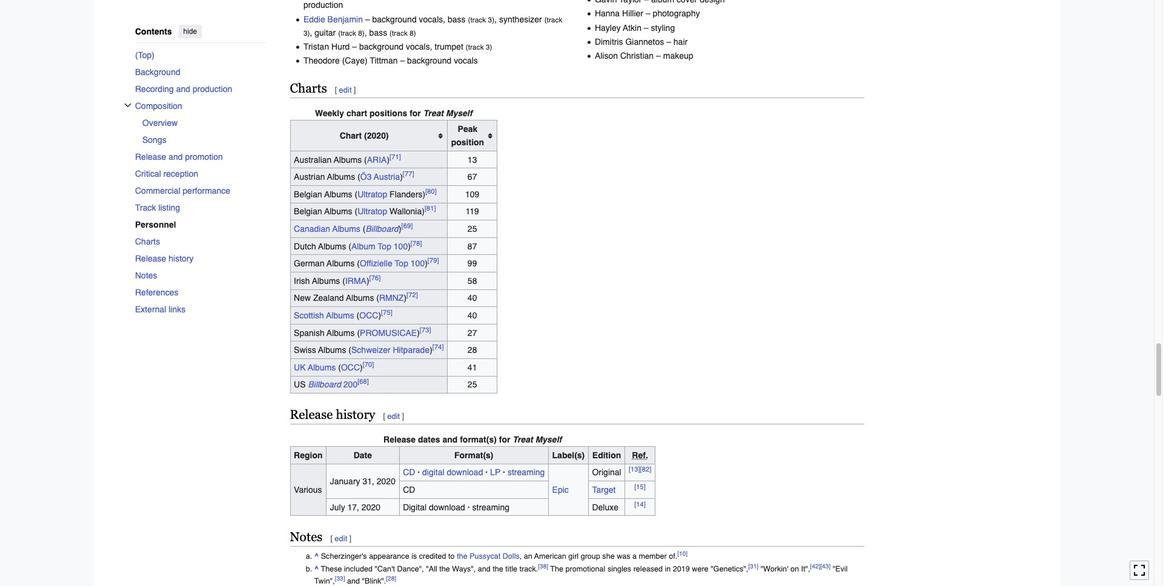 Task type: locate. For each thing, give the bounding box(es) containing it.
0 vertical spatial ultratop link
[[358, 190, 387, 199]]

2 ultratop link from the top
[[358, 207, 387, 217]]

25 down 41
[[468, 380, 477, 390]]

albums for 58
[[312, 276, 340, 286]]

albums for 13
[[334, 155, 362, 165]]

occ link for uk albums
[[341, 363, 360, 372]]

3) left synthesizer
[[488, 16, 494, 24]]

^ link
[[314, 552, 319, 561], [314, 565, 319, 574]]

0 vertical spatial download
[[447, 468, 483, 478]]

vocals, down the (track 3)
[[406, 42, 432, 51]]

release down "us"
[[290, 408, 333, 422]]

and down included
[[347, 577, 360, 586]]

100 left [79]
[[411, 259, 425, 268]]

top inside german albums ( offizielle top 100 ) [79]
[[395, 259, 408, 268]]

chart (2020)
[[340, 131, 389, 141]]

background up tittman –
[[359, 42, 404, 51]]

eddie benjamin link
[[303, 14, 363, 24]]

[79]
[[428, 257, 439, 265]]

0 vertical spatial ]
[[354, 86, 356, 95]]

0 vertical spatial for
[[410, 109, 421, 118]]

1 vertical spatial ]
[[402, 412, 404, 421]]

edit for charts
[[339, 86, 352, 95]]

2 ^ from the top
[[314, 565, 319, 574]]

german albums ( offizielle top 100 ) [79]
[[294, 257, 439, 268]]

the right "all
[[439, 565, 450, 574]]

fullscreen image
[[1133, 565, 1146, 577]]

( inside dutch albums ( album top 100 ) [78]
[[349, 241, 351, 251]]

100 left [78] link
[[394, 241, 408, 251]]

and up reception
[[168, 152, 182, 161]]

1 vertical spatial [
[[383, 412, 385, 421]]

ultratop inside belgian albums ( ultratop flanders) [80]
[[358, 190, 387, 199]]

schweizer hitparade link
[[351, 345, 430, 355]]

) inside canadian albums ( billboard ) [69]
[[399, 224, 401, 234]]

0 vertical spatial top
[[378, 241, 391, 251]]

0 vertical spatial 40
[[468, 293, 477, 303]]

[75]
[[381, 309, 392, 317]]

release down personnel
[[135, 254, 166, 263]]

1 horizontal spatial [
[[335, 86, 337, 95]]

1 vertical spatial ultratop link
[[358, 207, 387, 217]]

commercial performance link
[[135, 182, 266, 199]]

albums down austrian albums ( ö3 austria ) [77]
[[324, 190, 352, 199]]

scottish albums link
[[294, 311, 354, 320]]

treat right positions
[[423, 109, 444, 118]]

personnel link
[[135, 216, 275, 233]]

[68] link
[[358, 378, 369, 386]]

top down billboard link
[[378, 241, 391, 251]]

album top 100 link
[[351, 241, 408, 251]]

ultratop link up belgian albums ( ultratop wallonia) [81]
[[358, 190, 387, 199]]

2 8) from the left
[[410, 29, 416, 37]]

1 horizontal spatial ]
[[354, 86, 356, 95]]

0 vertical spatial billboard
[[366, 224, 399, 234]]

1 vertical spatial edit link
[[387, 412, 400, 421]]

billboard inside canadian albums ( billboard ) [69]
[[366, 224, 399, 234]]

albums up austrian albums ( ö3 austria ) [77]
[[334, 155, 362, 165]]

0 vertical spatial release history
[[135, 254, 193, 263]]

the left "title"
[[493, 565, 503, 574]]

release history down us billboard 200 [68]
[[290, 408, 375, 422]]

irish albums ( irma ) [76]
[[294, 274, 381, 286]]

edit link for charts
[[339, 86, 352, 95]]

and right dates at the left
[[442, 435, 458, 445]]

[31] link
[[748, 563, 759, 570]]

release history up references
[[135, 254, 193, 263]]

recording
[[135, 84, 173, 94]]

2020 for july 17, 2020
[[362, 503, 380, 512]]

( down [76]
[[376, 293, 379, 303]]

] up cd link
[[402, 412, 404, 421]]

0 vertical spatial notes
[[135, 270, 157, 280]]

albums inside german albums ( offizielle top 100 ) [79]
[[327, 259, 355, 268]]

( inside german albums ( offizielle top 100 ) [79]
[[357, 259, 360, 268]]

"can't
[[375, 565, 395, 574]]

albums inside belgian albums ( ultratop flanders) [80]
[[324, 190, 352, 199]]

notes up these
[[290, 530, 323, 545]]

2019
[[673, 565, 690, 574]]

albums down canadian albums link
[[318, 241, 346, 251]]

and
[[176, 84, 190, 94], [168, 152, 182, 161], [442, 435, 458, 445], [478, 565, 491, 574], [347, 577, 360, 586]]

0 vertical spatial history
[[168, 254, 193, 263]]

2 40 from the top
[[468, 311, 477, 320]]

^ for ^ scherzinger's appearance is credited to the pussycat dolls , an american girl group she was a member of. [10]
[[314, 552, 319, 561]]

history down the 200
[[336, 408, 375, 422]]

songs link
[[142, 131, 266, 148]]

1 cd from the top
[[403, 468, 415, 478]]

track.
[[519, 565, 538, 574]]

0 horizontal spatial bass
[[369, 28, 387, 37]]

17,
[[347, 503, 359, 512]]

2 vertical spatial [ edit ]
[[330, 535, 351, 544]]

( up belgian albums ( ultratop wallonia) [81]
[[355, 190, 358, 199]]

charts link
[[135, 233, 266, 250]]

myself up label(s)
[[535, 435, 562, 445]]

100 for album top 100
[[394, 241, 408, 251]]

and down pussycat
[[478, 565, 491, 574]]

billboard down 'uk albums' link
[[308, 380, 341, 390]]

1 vertical spatial 2020
[[362, 503, 380, 512]]

( up new zealand albums ( rmnz ) [72]
[[342, 276, 345, 286]]

2 vertical spatial edit
[[335, 535, 347, 544]]

[ edit ] for notes
[[330, 535, 351, 544]]

0 horizontal spatial notes
[[135, 270, 157, 280]]

1 vertical spatial 40
[[468, 311, 477, 320]]

1 vertical spatial history
[[336, 408, 375, 422]]

occ inside uk albums ( occ ) [70]
[[341, 363, 360, 372]]

1 ultratop from the top
[[358, 190, 387, 199]]

2020 right 17,
[[362, 503, 380, 512]]

( inside swiss albums ( schweizer hitparade ) [74]
[[349, 345, 351, 355]]

8) down 'eddie benjamin – background vocals, bass (track 3) , synthesizer'
[[410, 29, 416, 37]]

[ for notes
[[330, 535, 333, 544]]

target
[[592, 485, 616, 495]]

aria link
[[367, 155, 387, 165]]

1 belgian from the top
[[294, 190, 322, 199]]

^ inside ^ scherzinger's appearance is credited to the pussycat dolls , an american girl group she was a member of. [10]
[[314, 552, 319, 561]]

reception
[[163, 169, 198, 178]]

( up irma
[[357, 259, 360, 268]]

[79] link
[[428, 257, 439, 265]]

) inside uk albums ( occ ) [70]
[[360, 363, 363, 372]]

0 vertical spatial ^ link
[[314, 552, 319, 561]]

belgian for flanders)
[[294, 190, 322, 199]]

download right the digital
[[429, 503, 465, 512]]

1 vertical spatial bass
[[369, 28, 387, 37]]

and up composition link
[[176, 84, 190, 94]]

( inside new zealand albums ( rmnz ) [72]
[[376, 293, 379, 303]]

charts down the theodore
[[290, 81, 327, 96]]

download down the format(s) at the bottom left of page
[[447, 468, 483, 478]]

1 vertical spatial myself
[[535, 435, 562, 445]]

photography
[[653, 9, 700, 18]]

( inside austrian albums ( ö3 austria ) [77]
[[357, 172, 360, 182]]

release dates and format(s) for treat myself
[[384, 435, 562, 445]]

( up canadian albums ( billboard ) [69]
[[355, 207, 358, 217]]

0 vertical spatial 25
[[468, 224, 477, 234]]

album
[[351, 241, 375, 251]]

( down 'spanish albums ( promusicae ) [73]'
[[349, 345, 351, 355]]

[15]
[[634, 483, 646, 492]]

occ link up 'spanish albums ( promusicae ) [73]'
[[359, 311, 378, 320]]

( inside australian albums ( aria ) [71]
[[364, 155, 367, 165]]

notes up references
[[135, 270, 157, 280]]

^
[[314, 552, 319, 561], [314, 565, 319, 574]]

cd down cd link
[[403, 485, 415, 495]]

the pussycat dolls link
[[457, 552, 520, 561]]

albums inside 'spanish albums ( promusicae ) [73]'
[[327, 328, 355, 338]]

albums for 99
[[327, 259, 355, 268]]

1 vertical spatial billboard
[[308, 380, 341, 390]]

0 horizontal spatial 8)
[[358, 29, 365, 37]]

peak position
[[451, 124, 484, 147]]

and inside [33] and "blink". [28]
[[347, 577, 360, 586]]

, left an
[[520, 552, 522, 561]]

top inside dutch albums ( album top 100 ) [78]
[[378, 241, 391, 251]]

occ up 'spanish albums ( promusicae ) [73]'
[[359, 311, 378, 320]]

1 horizontal spatial treat
[[513, 435, 533, 445]]

25
[[468, 224, 477, 234], [468, 380, 477, 390]]

1 vertical spatial release history
[[290, 408, 375, 422]]

1 vertical spatial occ link
[[341, 363, 360, 372]]

1 vertical spatial 3)
[[303, 29, 310, 37]]

100 inside german albums ( offizielle top 100 ) [79]
[[411, 259, 425, 268]]

ultratop link
[[358, 190, 387, 199], [358, 207, 387, 217]]

1 vertical spatial ^ link
[[314, 565, 319, 574]]

july
[[330, 503, 345, 512]]

( for 58
[[342, 276, 345, 286]]

belgian inside belgian albums ( ultratop flanders) [80]
[[294, 190, 322, 199]]

^ link for these included "can't dance", "all the ways", and the title track.
[[314, 565, 319, 574]]

chart
[[340, 131, 362, 141]]

belgian inside belgian albums ( ultratop wallonia) [81]
[[294, 207, 322, 217]]

25 up the 87 at the top left
[[468, 224, 477, 234]]

albums inside scottish albums ( occ ) [75]
[[326, 311, 354, 320]]

on
[[791, 565, 799, 574]]

100 inside dutch albums ( album top 100 ) [78]
[[394, 241, 408, 251]]

streaming link
[[508, 468, 545, 478]]

8) down benjamin at the left of page
[[358, 29, 365, 37]]

albums up irish albums ( irma ) [76]
[[327, 259, 355, 268]]

[77]
[[403, 170, 414, 178]]

3) inside the (track 3)
[[303, 29, 310, 37]]

albums down scottish albums ( occ ) [75] in the bottom of the page
[[327, 328, 355, 338]]

albums inside irish albums ( irma ) [76]
[[312, 276, 340, 286]]

ultratop up belgian albums ( ultratop wallonia) [81]
[[358, 190, 387, 199]]

ultratop
[[358, 190, 387, 199], [358, 207, 387, 217]]

albums up uk albums ( occ ) [70]
[[318, 345, 346, 355]]

bass down – at the left top of the page
[[369, 28, 387, 37]]

digital
[[403, 503, 426, 512]]

0 horizontal spatial 100
[[394, 241, 408, 251]]

2 vertical spatial [
[[330, 535, 333, 544]]

albums inside swiss albums ( schweizer hitparade ) [74]
[[318, 345, 346, 355]]

charts down personnel
[[135, 237, 160, 246]]

1 vertical spatial top
[[395, 259, 408, 268]]

[81] link
[[425, 205, 436, 213]]

( inside belgian albums ( ultratop flanders) [80]
[[355, 190, 358, 199]]

) inside scottish albums ( occ ) [75]
[[378, 311, 381, 320]]

cd
[[403, 468, 415, 478], [403, 485, 415, 495]]

cd left digital
[[403, 468, 415, 478]]

1 vertical spatial edit
[[387, 412, 400, 421]]

for right the format(s)
[[499, 435, 510, 445]]

us billboard 200 [68]
[[294, 378, 369, 390]]

0 vertical spatial ultratop
[[358, 190, 387, 199]]

albums inside dutch albums ( album top 100 ) [78]
[[318, 241, 346, 251]]

vocals,
[[419, 14, 445, 24], [406, 42, 432, 51]]

albums up us billboard 200 [68]
[[308, 363, 336, 372]]

albums down zealand
[[326, 311, 354, 320]]

( up swiss albums ( schweizer hitparade ) [74]
[[357, 328, 360, 338]]

2 belgian from the top
[[294, 207, 322, 217]]

3) inside 'eddie benjamin – background vocals, bass (track 3) , synthesizer'
[[488, 16, 494, 24]]

0 horizontal spatial treat
[[423, 109, 444, 118]]

albums inside canadian albums ( billboard ) [69]
[[332, 224, 360, 234]]

( up album
[[363, 224, 366, 234]]

] up 'chart'
[[354, 86, 356, 95]]

0 horizontal spatial the
[[439, 565, 450, 574]]

40 up 27
[[468, 311, 477, 320]]

1 vertical spatial vocals,
[[406, 42, 432, 51]]

0 vertical spatial vocals,
[[419, 14, 445, 24]]

ultratop inside belgian albums ( ultratop wallonia) [81]
[[358, 207, 387, 217]]

ultratop down belgian albums ( ultratop flanders) [80]
[[358, 207, 387, 217]]

myself
[[446, 109, 472, 118], [535, 435, 562, 445]]

[81]
[[425, 205, 436, 213]]

( inside irish albums ( irma ) [76]
[[342, 276, 345, 286]]

composition
[[135, 101, 182, 111]]

1 vertical spatial ^
[[314, 565, 319, 574]]

albums inside australian albums ( aria ) [71]
[[334, 155, 362, 165]]

"genetics",
[[711, 565, 748, 574]]

edit link
[[339, 86, 352, 95], [387, 412, 400, 421], [335, 535, 347, 544]]

myself up peak
[[446, 109, 472, 118]]

top right offizielle
[[395, 259, 408, 268]]

download for digital download
[[429, 503, 465, 512]]

top
[[378, 241, 391, 251], [395, 259, 408, 268]]

0 vertical spatial edit
[[339, 86, 352, 95]]

wallonia)
[[390, 207, 425, 217]]

[76] link
[[369, 274, 381, 282]]

billboard
[[366, 224, 399, 234], [308, 380, 341, 390]]

( up us billboard 200 [68]
[[338, 363, 341, 372]]

( for 119
[[355, 207, 358, 217]]

albums for 87
[[318, 241, 346, 251]]

2 horizontal spatial ]
[[402, 412, 404, 421]]

0 horizontal spatial ]
[[349, 535, 351, 544]]

released
[[633, 565, 663, 574]]

^ link for scherzinger's appearance is credited to
[[314, 552, 319, 561]]

2 25 from the top
[[468, 380, 477, 390]]

billboard up album top 100 link
[[366, 224, 399, 234]]

0 vertical spatial occ
[[359, 311, 378, 320]]

^ for ^
[[314, 565, 319, 574]]

albums inside belgian albums ( ultratop wallonia) [81]
[[324, 207, 352, 217]]

1 ^ link from the top
[[314, 552, 319, 561]]

) inside dutch albums ( album top 100 ) [78]
[[408, 241, 411, 251]]

1 horizontal spatial bass
[[448, 14, 466, 24]]

0 vertical spatial 100
[[394, 241, 408, 251]]

albums inside austrian albums ( ö3 austria ) [77]
[[327, 172, 355, 182]]

an
[[524, 552, 532, 561]]

0 horizontal spatial charts
[[135, 237, 160, 246]]

streaming right lp
[[508, 468, 545, 478]]

1 horizontal spatial 100
[[411, 259, 425, 268]]

, down – at the left top of the page
[[365, 28, 367, 37]]

occ link up the 200
[[341, 363, 360, 372]]

a
[[632, 552, 637, 561]]

1 vertical spatial treat
[[513, 435, 533, 445]]

for right positions
[[410, 109, 421, 118]]

hide button
[[178, 25, 202, 38]]

3) down eddie
[[303, 29, 310, 37]]

bass up the trumpet
[[448, 14, 466, 24]]

hillier –
[[622, 9, 650, 18]]

2 horizontal spatial [
[[383, 412, 385, 421]]

,
[[494, 14, 497, 24], [310, 28, 312, 37], [365, 28, 367, 37], [520, 552, 522, 561]]

occ inside scottish albums ( occ ) [75]
[[359, 311, 378, 320]]

1 ultratop link from the top
[[358, 190, 387, 199]]

track listing link
[[135, 199, 266, 216]]

0 horizontal spatial [
[[330, 535, 333, 544]]

uk albums link
[[294, 363, 336, 372]]

1 vertical spatial [ edit ]
[[383, 412, 404, 421]]

hanna
[[595, 9, 620, 18]]

1 25 from the top
[[468, 224, 477, 234]]

2 vertical spatial ]
[[349, 535, 351, 544]]

1 vertical spatial 100
[[411, 259, 425, 268]]

0 horizontal spatial history
[[168, 254, 193, 263]]

0 vertical spatial belgian
[[294, 190, 322, 199]]

1 horizontal spatial notes
[[290, 530, 323, 545]]

1 vertical spatial occ
[[341, 363, 360, 372]]

1 ^ from the top
[[314, 552, 319, 561]]

40 down 58
[[468, 293, 477, 303]]

[82] link
[[640, 466, 651, 474]]

1 vertical spatial ultratop
[[358, 207, 387, 217]]

1 vertical spatial 25
[[468, 380, 477, 390]]

[ for charts
[[335, 86, 337, 95]]

[43]
[[820, 563, 831, 570]]

( inside belgian albums ( ultratop wallonia) [81]
[[355, 207, 358, 217]]

[14]
[[634, 500, 646, 509]]

, inside ^ scherzinger's appearance is credited to the pussycat dolls , an american girl group she was a member of. [10]
[[520, 552, 522, 561]]

0 horizontal spatial for
[[410, 109, 421, 118]]

download for digital download
[[447, 468, 483, 478]]

( for 109
[[355, 190, 358, 199]]

background right – at the left top of the page
[[372, 14, 417, 24]]

scherzinger's
[[321, 552, 367, 561]]

1 vertical spatial belgian
[[294, 207, 322, 217]]

release left dates at the left
[[384, 435, 416, 445]]

) inside swiss albums ( schweizer hitparade ) [74]
[[430, 345, 432, 355]]

edit for release history
[[387, 412, 400, 421]]

occ up the 200
[[341, 363, 360, 372]]

2020 right 31,
[[377, 477, 396, 486]]

digital
[[422, 468, 444, 478]]

2020
[[377, 477, 396, 486], [362, 503, 380, 512]]

tristan
[[303, 42, 329, 51]]

0 vertical spatial [ edit ]
[[335, 86, 356, 95]]

background down the trumpet
[[407, 56, 451, 66]]

( up ö3
[[364, 155, 367, 165]]

x small image
[[124, 101, 131, 109]]

edit link for release history
[[387, 412, 400, 421]]

[ for release history
[[383, 412, 385, 421]]

[33] link
[[335, 575, 345, 582]]

( up belgian albums ( ultratop flanders) [80]
[[357, 172, 360, 182]]

occ for scottish albums
[[359, 311, 378, 320]]

0 vertical spatial ^
[[314, 552, 319, 561]]

were
[[692, 565, 709, 574]]

( up 'spanish albums ( promusicae ) [73]'
[[357, 311, 359, 320]]

dutch albums ( album top 100 ) [78]
[[294, 239, 422, 251]]

commercial performance
[[135, 186, 230, 195]]

belgian down "austrian"
[[294, 190, 322, 199]]

albums down irma
[[346, 293, 374, 303]]

1 vertical spatial download
[[429, 503, 465, 512]]

1 horizontal spatial billboard
[[366, 224, 399, 234]]

albums up canadian albums link
[[324, 207, 352, 217]]

8)
[[358, 29, 365, 37], [410, 29, 416, 37]]

0 horizontal spatial myself
[[446, 109, 472, 118]]

] up scherzinger's
[[349, 535, 351, 544]]

0 vertical spatial 2020
[[377, 477, 396, 486]]

( for 13
[[364, 155, 367, 165]]

ultratop link down belgian albums ( ultratop flanders) [80]
[[358, 207, 387, 217]]

1 vertical spatial notes
[[290, 530, 323, 545]]

belgian up canadian
[[294, 207, 322, 217]]

overview link
[[142, 114, 266, 131]]

1 vertical spatial charts
[[135, 237, 160, 246]]

hitparade
[[393, 345, 430, 355]]

(track inside the tristan hurd – background vocals, trumpet (track 3) theodore (caye) tittman – background vocals
[[466, 43, 484, 51]]

) inside austrian albums ( ö3 austria ) [77]
[[400, 172, 403, 182]]

] for notes
[[349, 535, 351, 544]]

and for production
[[176, 84, 190, 94]]

0 vertical spatial charts
[[290, 81, 327, 96]]

0 vertical spatial bass
[[448, 14, 466, 24]]

0 vertical spatial edit link
[[339, 86, 352, 95]]

aria
[[367, 155, 387, 165]]

0 vertical spatial [
[[335, 86, 337, 95]]

history up "notes" "link"
[[168, 254, 193, 263]]

history
[[168, 254, 193, 263], [336, 408, 375, 422]]

2 vertical spatial edit link
[[335, 535, 347, 544]]

) inside australian albums ( aria ) [71]
[[387, 155, 390, 165]]

0 vertical spatial occ link
[[359, 311, 378, 320]]

2 ultratop from the top
[[358, 207, 387, 217]]

( for 27
[[357, 328, 360, 338]]

singles
[[608, 565, 631, 574]]

3) right the trumpet
[[486, 43, 492, 51]]

1 horizontal spatial for
[[499, 435, 510, 445]]

2 ^ link from the top
[[314, 565, 319, 574]]

0 horizontal spatial billboard
[[308, 380, 341, 390]]

( down canadian albums ( billboard ) [69]
[[349, 241, 351, 251]]

( inside 'spanish albums ( promusicae ) [73]'
[[357, 328, 360, 338]]

the right the to
[[457, 552, 467, 561]]

vocals, up the trumpet
[[419, 14, 445, 24]]

0 vertical spatial 3)
[[488, 16, 494, 24]]

treat up streaming link
[[513, 435, 533, 445]]

top for offizielle
[[395, 259, 408, 268]]

ultratop for wallonia)
[[358, 207, 387, 217]]

2 vertical spatial 3)
[[486, 43, 492, 51]]

streaming down lp link
[[472, 503, 509, 512]]

[43] link
[[820, 563, 831, 570]]

australian
[[294, 155, 332, 165]]

albums up dutch albums ( album top 100 ) [78]
[[332, 224, 360, 234]]

albums up zealand
[[312, 276, 340, 286]]

1 horizontal spatial 8)
[[410, 29, 416, 37]]

1 vertical spatial cd
[[403, 485, 415, 495]]

albums down australian albums ( aria ) [71] in the left of the page
[[327, 172, 355, 182]]

[69] link
[[401, 222, 413, 230]]

1 horizontal spatial top
[[395, 259, 408, 268]]

release up critical
[[135, 152, 166, 161]]

] for charts
[[354, 86, 356, 95]]

[31]
[[748, 563, 759, 570]]



Task type: vqa. For each thing, say whether or not it's contained in the screenshot.


Task type: describe. For each thing, give the bounding box(es) containing it.
[74]
[[432, 343, 444, 352]]

deluxe
[[592, 503, 619, 512]]

25 for )
[[468, 224, 477, 234]]

january
[[330, 477, 360, 486]]

albums for 109
[[324, 190, 352, 199]]

background
[[135, 67, 180, 77]]

girl
[[568, 552, 579, 561]]

[13]
[[629, 466, 640, 474]]

ultratop link for wallonia)
[[358, 207, 387, 217]]

digital download link
[[422, 468, 483, 478]]

is
[[411, 552, 417, 561]]

ö3 austria link
[[360, 172, 400, 182]]

irma link
[[345, 276, 366, 286]]

and inside 'these included "can't dance", "all the ways", and the title track. [38] the promotional singles released in 2019 were "genetics", [31] "workin' on it", [42] [43] "evil twin",'
[[478, 565, 491, 574]]

notes inside "link"
[[135, 270, 157, 280]]

[28] link
[[386, 575, 396, 582]]

position
[[451, 138, 484, 147]]

recording and production link
[[135, 80, 266, 97]]

2 horizontal spatial the
[[493, 565, 503, 574]]

0 vertical spatial streaming
[[508, 468, 545, 478]]

albums for 27
[[327, 328, 355, 338]]

german
[[294, 259, 324, 268]]

1 vertical spatial background
[[359, 42, 404, 51]]

[ edit ] for charts
[[335, 86, 356, 95]]

spanish albums ( promusicae ) [73]
[[294, 326, 431, 338]]

) inside 'spanish albums ( promusicae ) [73]'
[[417, 328, 420, 338]]

giannetos –
[[625, 37, 671, 47]]

bass for ,
[[369, 28, 387, 37]]

( for 99
[[357, 259, 360, 268]]

top for album
[[378, 241, 391, 251]]

, down eddie
[[310, 28, 312, 37]]

austrian albums ( ö3 austria ) [77]
[[294, 170, 414, 182]]

( for 87
[[349, 241, 351, 251]]

2020 for january 31, 2020
[[377, 477, 396, 486]]

references
[[135, 287, 178, 297]]

history inside release history link
[[168, 254, 193, 263]]

vocals
[[454, 56, 478, 66]]

peak
[[458, 124, 478, 134]]

[15] link
[[634, 483, 646, 492]]

1 horizontal spatial myself
[[535, 435, 562, 445]]

) inside irish albums ( irma ) [76]
[[366, 276, 369, 286]]

albums inside uk albums ( occ ) [70]
[[308, 363, 336, 372]]

119
[[466, 207, 479, 217]]

group
[[581, 552, 600, 561]]

new zealand albums ( rmnz ) [72]
[[294, 291, 418, 303]]

hurd –
[[331, 42, 357, 51]]

belgian for wallonia)
[[294, 207, 322, 217]]

albums inside new zealand albums ( rmnz ) [72]
[[346, 293, 374, 303]]

3) inside the tristan hurd – background vocals, trumpet (track 3) theodore (caye) tittman – background vocals
[[486, 43, 492, 51]]

twin",
[[314, 577, 335, 586]]

songs
[[142, 135, 166, 144]]

(2020)
[[364, 131, 389, 141]]

[76]
[[369, 274, 381, 282]]

[72]
[[407, 291, 418, 300]]

flanders)
[[390, 190, 425, 199]]

bass for vocals,
[[448, 14, 466, 24]]

composition link
[[135, 97, 266, 114]]

[71]
[[390, 153, 401, 161]]

( for 28
[[349, 345, 351, 355]]

[ edit ] for release history
[[383, 412, 404, 421]]

dimitris
[[595, 37, 623, 47]]

) inside new zealand albums ( rmnz ) [72]
[[404, 293, 407, 303]]

( inside uk albums ( occ ) [70]
[[338, 363, 341, 372]]

[74] link
[[432, 343, 444, 352]]

[80] link
[[425, 187, 437, 196]]

and for "blink".
[[347, 577, 360, 586]]

1 8) from the left
[[358, 29, 365, 37]]

0 vertical spatial treat
[[423, 109, 444, 118]]

billboard inside us billboard 200 [68]
[[308, 380, 341, 390]]

the inside ^ scherzinger's appearance is credited to the pussycat dolls , an american girl group she was a member of. [10]
[[457, 552, 467, 561]]

zealand
[[313, 293, 344, 303]]

[28]
[[386, 575, 396, 582]]

makeup
[[663, 51, 693, 61]]

(track inside the (track 3)
[[544, 16, 562, 24]]

these included "can't dance", "all the ways", and the title track. [38] the promotional singles released in 2019 were "genetics", [31] "workin' on it", [42] [43] "evil twin",
[[314, 563, 848, 586]]

track listing
[[135, 203, 180, 212]]

spanish
[[294, 328, 325, 338]]

promotional
[[566, 565, 605, 574]]

28
[[468, 345, 477, 355]]

schweizer
[[351, 345, 390, 355]]

25 for us billboard 200 [68]
[[468, 380, 477, 390]]

(caye)
[[342, 56, 368, 66]]

eddie benjamin – background vocals, bass (track 3) , synthesizer
[[303, 14, 544, 24]]

0 vertical spatial background
[[372, 14, 417, 24]]

overview
[[142, 118, 177, 128]]

( inside canadian albums ( billboard ) [69]
[[363, 224, 366, 234]]

1 horizontal spatial release history
[[290, 408, 375, 422]]

^ scherzinger's appearance is credited to the pussycat dolls , an american girl group she was a member of. [10]
[[314, 550, 688, 561]]

edit for notes
[[335, 535, 347, 544]]

67
[[468, 172, 477, 182]]

albums for 67
[[327, 172, 355, 182]]

[77] link
[[403, 170, 414, 178]]

irma
[[345, 276, 366, 286]]

[73]
[[420, 326, 431, 334]]

listing
[[158, 203, 180, 212]]

albums for 28
[[318, 345, 346, 355]]

occ link for scottish albums
[[359, 311, 378, 320]]

vocals, inside the tristan hurd – background vocals, trumpet (track 3) theodore (caye) tittman – background vocals
[[406, 42, 432, 51]]

external links link
[[135, 301, 266, 318]]

( inside scottish albums ( occ ) [75]
[[357, 311, 359, 320]]

synthesizer
[[499, 14, 542, 24]]

1 horizontal spatial charts
[[290, 81, 327, 96]]

rmnz
[[379, 293, 404, 303]]

, left synthesizer
[[494, 14, 497, 24]]

2 cd from the top
[[403, 485, 415, 495]]

chart
[[346, 109, 367, 118]]

albums for 119
[[324, 207, 352, 217]]

[78]
[[411, 239, 422, 248]]

uk albums ( occ ) [70]
[[294, 361, 374, 372]]

ways",
[[452, 565, 476, 574]]

hanna hillier – photography hayley atkin – styling dimitris giannetos – hair alison christian – makeup
[[595, 9, 700, 61]]

( for 67
[[357, 172, 360, 182]]

rmnz link
[[379, 293, 404, 303]]

ref.
[[632, 451, 648, 460]]

[73] link
[[420, 326, 431, 334]]

links
[[168, 304, 185, 314]]

various
[[294, 485, 322, 495]]

and for promotion
[[168, 152, 182, 161]]

dance",
[[397, 565, 424, 574]]

alison
[[595, 51, 618, 61]]

these
[[321, 565, 342, 574]]

ultratop for flanders)
[[358, 190, 387, 199]]

100 for offizielle top 100
[[411, 259, 425, 268]]

13
[[468, 155, 477, 165]]

] for release history
[[402, 412, 404, 421]]

american
[[534, 552, 566, 561]]

performance
[[182, 186, 230, 195]]

0 vertical spatial myself
[[446, 109, 472, 118]]

2 vertical spatial background
[[407, 56, 451, 66]]

[14] link
[[634, 500, 646, 509]]

1 vertical spatial streaming
[[472, 503, 509, 512]]

styling
[[651, 23, 675, 32]]

) inside german albums ( offizielle top 100 ) [79]
[[425, 259, 428, 268]]

(track inside 'eddie benjamin – background vocals, bass (track 3) , synthesizer'
[[468, 16, 486, 24]]

dutch
[[294, 241, 316, 251]]

ultratop link for flanders)
[[358, 190, 387, 199]]

tittman –
[[370, 56, 405, 66]]

1 vertical spatial for
[[499, 435, 510, 445]]

1 horizontal spatial history
[[336, 408, 375, 422]]

release and promotion link
[[135, 148, 266, 165]]

1 40 from the top
[[468, 293, 477, 303]]

swiss albums ( schweizer hitparade ) [74]
[[294, 343, 444, 355]]

0 horizontal spatial release history
[[135, 254, 193, 263]]

dolls
[[503, 552, 520, 561]]

[42] link
[[810, 563, 820, 570]]

"blink".
[[362, 577, 386, 586]]

included
[[344, 565, 373, 574]]

[75] link
[[381, 309, 392, 317]]

occ for uk albums
[[341, 363, 360, 372]]

edit link for notes
[[335, 535, 347, 544]]



